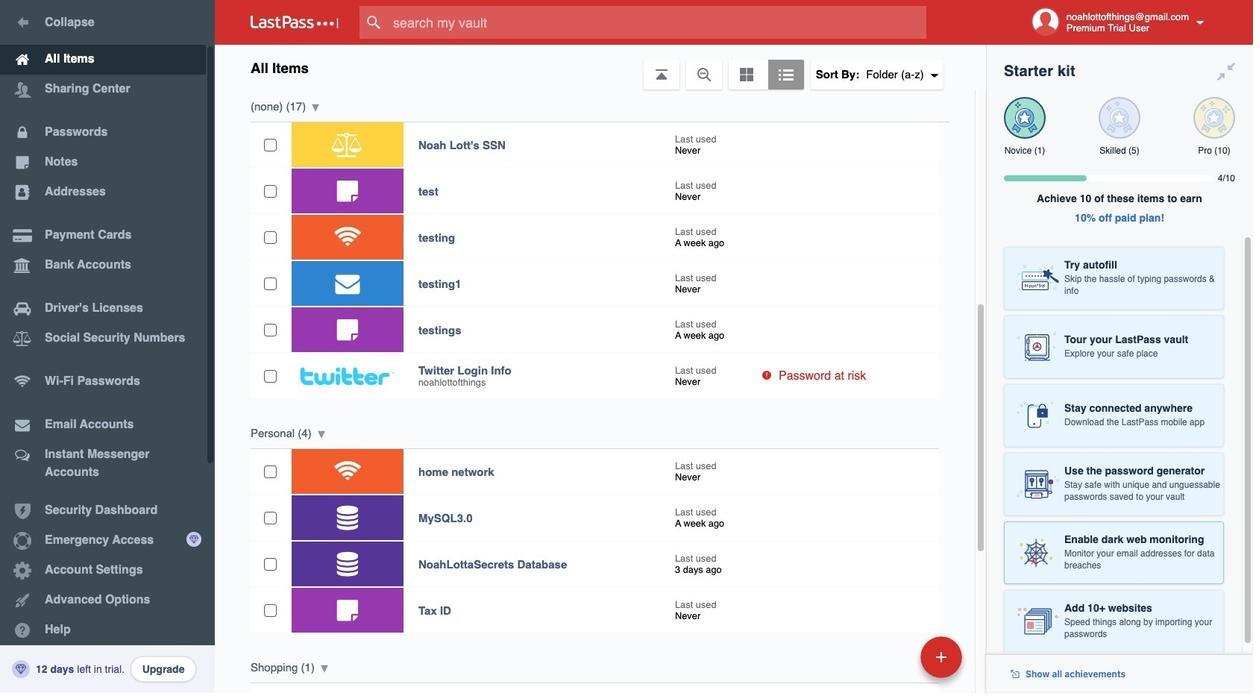 Task type: locate. For each thing, give the bounding box(es) containing it.
new item element
[[818, 636, 968, 678]]

new item navigation
[[818, 632, 971, 693]]

lastpass image
[[251, 16, 339, 29]]



Task type: describe. For each thing, give the bounding box(es) containing it.
Search search field
[[360, 6, 956, 39]]

main navigation navigation
[[0, 0, 215, 693]]

vault options navigation
[[215, 45, 986, 90]]

search my vault text field
[[360, 6, 956, 39]]



